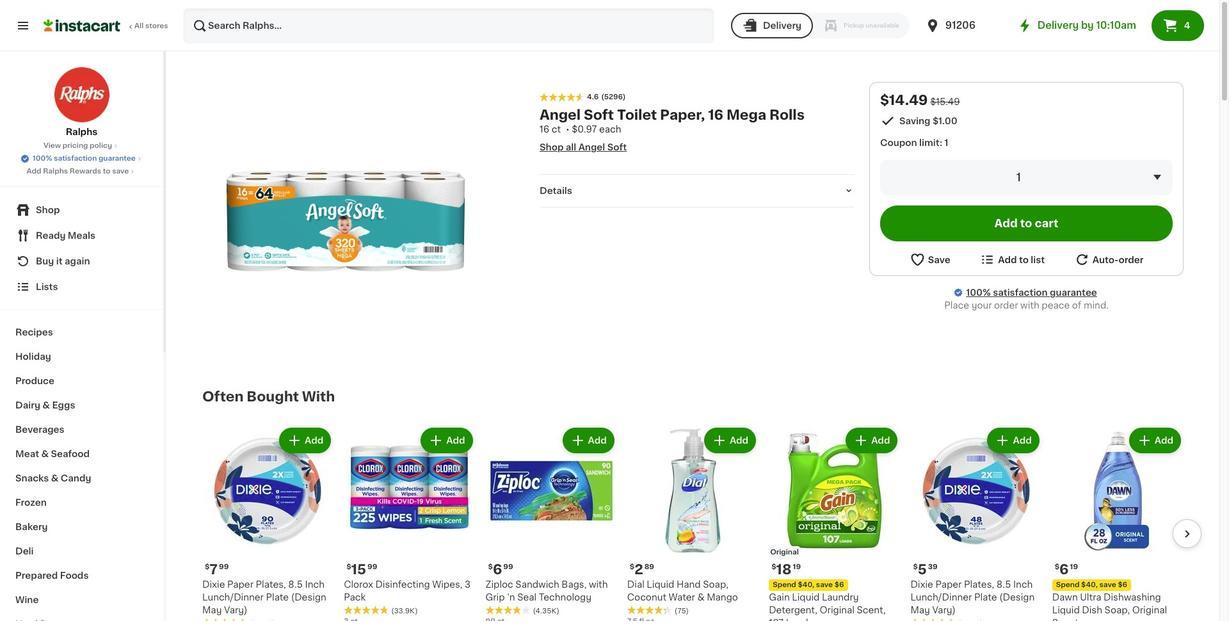 Task type: vqa. For each thing, say whether or not it's contained in the screenshot.


Task type: describe. For each thing, give the bounding box(es) containing it.
buy it again
[[36, 257, 90, 266]]

$14.49 $15.49
[[881, 94, 960, 107]]

$6 for 6
[[1118, 582, 1128, 589]]

paper for 5
[[936, 580, 962, 589]]

prepared foods link
[[8, 564, 156, 588]]

spend $40, save $6 for 18
[[773, 582, 844, 589]]

your
[[972, 301, 992, 310]]

frozen link
[[8, 491, 156, 515]]

pricing
[[63, 142, 88, 149]]

add to cart
[[995, 218, 1059, 229]]

dishwashing
[[1104, 593, 1162, 602]]

$ 2 89
[[630, 563, 654, 577]]

wine
[[15, 596, 39, 605]]

$14.49
[[881, 94, 928, 107]]

19 for 6
[[1070, 564, 1079, 571]]

plate for 7
[[266, 593, 289, 602]]

0 horizontal spatial original
[[771, 549, 799, 556]]

to for add to cart
[[1021, 218, 1033, 229]]

details
[[540, 186, 572, 195]]

$ 15 99
[[347, 563, 377, 577]]

0 vertical spatial to
[[103, 168, 110, 175]]

4
[[1185, 21, 1191, 30]]

meals
[[68, 231, 95, 240]]

99 for 15
[[368, 564, 377, 571]]

loads
[[786, 619, 814, 621]]

ziploc sandwich bags, with grip 'n seal technology
[[486, 580, 608, 602]]

often bought with
[[202, 390, 335, 403]]

$ for $ 6 99
[[488, 564, 493, 571]]

meat & seafood link
[[8, 442, 156, 466]]

39
[[928, 564, 938, 571]]

place your order with peace of mind.
[[945, 301, 1109, 310]]

auto-
[[1093, 255, 1119, 264]]

ct
[[552, 125, 561, 134]]

toilet
[[617, 108, 657, 122]]

rewards
[[70, 168, 101, 175]]

dawn
[[1053, 593, 1078, 602]]

ready meals
[[36, 231, 95, 240]]

1 vertical spatial order
[[995, 301, 1019, 310]]

lists
[[36, 282, 58, 291]]

3 product group from the left
[[486, 425, 617, 621]]

add ralphs rewards to save link
[[27, 167, 137, 177]]

dish
[[1083, 606, 1103, 615]]

dixie paper plates, 8.5 inch lunch/dinner plate (design may vary) for 7
[[202, 580, 327, 615]]

$ for $ 5 39
[[914, 564, 918, 571]]

produce link
[[8, 369, 156, 393]]

deli link
[[8, 539, 156, 564]]

view pricing policy link
[[43, 141, 120, 151]]

shop for shop
[[36, 206, 60, 215]]

clorox disinfecting wipes, 3 pack
[[344, 580, 471, 602]]

gain liquid laundry detergent, original scent, 107 loads
[[769, 593, 886, 621]]

angel soft toilet paper, 16 mega rolls
[[540, 108, 805, 122]]

6 for ziploc
[[493, 563, 502, 577]]

$ for $ 7 99
[[205, 564, 210, 571]]

delivery button
[[731, 13, 813, 38]]

order inside button
[[1119, 255, 1144, 264]]

coupon limit: 1
[[881, 138, 949, 147]]

save for 6
[[1100, 582, 1117, 589]]

add button for 2
[[706, 429, 755, 452]]

3
[[465, 580, 471, 589]]

& for snacks
[[51, 474, 59, 483]]

shop for shop all angel soft
[[540, 143, 564, 152]]

& inside dial liquid hand soap, coconut water & mango
[[698, 593, 705, 602]]

dixie paper plates, 8.5 inch lunch/dinner plate (design may vary) for 5
[[911, 580, 1035, 615]]

& for meat
[[41, 450, 49, 459]]

6 for spend
[[1060, 563, 1069, 577]]

product group containing 18
[[769, 425, 901, 621]]

auto-order
[[1093, 255, 1144, 264]]

snacks & candy link
[[8, 466, 156, 491]]

produce
[[15, 377, 54, 386]]

original inside gain liquid laundry detergent, original scent, 107 loads
[[820, 606, 855, 615]]

view
[[43, 142, 61, 149]]

peace
[[1042, 301, 1070, 310]]

$ 7 99
[[205, 563, 229, 577]]

add to cart button
[[881, 206, 1173, 241]]

beverages link
[[8, 418, 156, 442]]

1 inside field
[[1017, 172, 1022, 183]]

1 vertical spatial 16
[[540, 125, 550, 134]]

gain
[[769, 593, 790, 602]]

all
[[134, 22, 144, 29]]

snacks
[[15, 474, 49, 483]]

satisfaction inside "link"
[[993, 288, 1048, 297]]

may for 5
[[911, 606, 930, 615]]

vary) for 7
[[224, 606, 247, 615]]

$0.97
[[572, 125, 597, 134]]

add for 1st product group from the right
[[1155, 436, 1174, 445]]

(75)
[[675, 608, 689, 615]]

(4.35k)
[[533, 608, 560, 615]]

to for add to list
[[1020, 255, 1029, 264]]

add for product group containing 18
[[872, 436, 890, 445]]

plate for 5
[[975, 593, 998, 602]]

(design for 5
[[1000, 593, 1035, 602]]

100% inside "link"
[[967, 288, 991, 297]]

10:10am
[[1097, 20, 1137, 30]]

100% satisfaction guarantee button
[[20, 151, 143, 164]]

add inside 'button'
[[995, 218, 1018, 229]]

angel soft toilet paper, 16 mega rolls image
[[213, 92, 479, 359]]

100% satisfaction guarantee inside button
[[33, 155, 136, 162]]

dial
[[628, 580, 645, 589]]

product group containing 15
[[344, 425, 476, 621]]

product group containing 2
[[628, 425, 759, 621]]

each
[[599, 125, 622, 134]]

$ for $ 6 19
[[1055, 564, 1060, 571]]

(5296) button
[[602, 92, 626, 102]]

dairy & eggs
[[15, 401, 75, 410]]

plates, for 7
[[256, 580, 286, 589]]

99 for 6
[[504, 564, 513, 571]]

soap, inside dial liquid hand soap, coconut water & mango
[[703, 580, 729, 589]]

with
[[302, 390, 335, 403]]

save
[[928, 255, 951, 264]]

clorox
[[344, 580, 373, 589]]

1 field
[[881, 159, 1173, 195]]

ready
[[36, 231, 66, 240]]

$ 6 99
[[488, 563, 513, 577]]

4.6 (5296)
[[587, 94, 626, 101]]

often
[[202, 390, 244, 403]]

recipes
[[15, 328, 53, 337]]

lunch/dinner for 7
[[202, 593, 264, 602]]

add for product group containing 15
[[447, 436, 465, 445]]

$ for $ 15 99
[[347, 564, 351, 571]]

$40, for 18
[[798, 582, 815, 589]]

mind.
[[1084, 301, 1109, 310]]

meat & seafood
[[15, 450, 90, 459]]

& for dairy
[[42, 401, 50, 410]]

scent
[[1053, 619, 1079, 621]]

bakery link
[[8, 515, 156, 539]]

pack
[[344, 593, 366, 602]]

paper,
[[660, 108, 705, 122]]

add for product group containing 7
[[305, 436, 324, 445]]

delivery for delivery by 10:10am
[[1038, 20, 1079, 30]]

5 add button from the left
[[847, 429, 897, 452]]

$6 for 18
[[835, 582, 844, 589]]

soft
[[608, 143, 627, 152]]

product group containing 5
[[911, 425, 1042, 621]]

water
[[669, 593, 695, 602]]

4.6
[[587, 94, 599, 101]]

5
[[918, 563, 927, 577]]

8.5 for 5
[[997, 580, 1012, 589]]

original inside dawn ultra dishwashing liquid dish soap, original scent
[[1133, 606, 1168, 615]]



Task type: locate. For each thing, give the bounding box(es) containing it.
may down 5
[[911, 606, 930, 615]]

0 horizontal spatial 99
[[219, 564, 229, 571]]

dixie paper plates, 8.5 inch lunch/dinner plate (design may vary) down '$ 7 99'
[[202, 580, 327, 615]]

3 $ from the left
[[488, 564, 493, 571]]

guarantee down policy
[[99, 155, 136, 162]]

may for 7
[[202, 606, 222, 615]]

1 horizontal spatial 99
[[368, 564, 377, 571]]

spend $40, save $6 up ultra
[[1057, 582, 1128, 589]]

6 up dawn
[[1060, 563, 1069, 577]]

$ inside $ 18 19
[[772, 564, 777, 571]]

add button
[[281, 429, 330, 452], [422, 429, 472, 452], [564, 429, 613, 452], [706, 429, 755, 452], [847, 429, 897, 452], [989, 429, 1039, 452], [1131, 429, 1180, 452]]

1 horizontal spatial 8.5
[[997, 580, 1012, 589]]

1 product group from the left
[[202, 425, 334, 621]]

2 99 from the left
[[368, 564, 377, 571]]

0 horizontal spatial soap,
[[703, 580, 729, 589]]

1 plate from the left
[[266, 593, 289, 602]]

2 horizontal spatial save
[[1100, 582, 1117, 589]]

100% inside button
[[33, 155, 52, 162]]

1 vertical spatial with
[[589, 580, 608, 589]]

$ inside $ 5 39
[[914, 564, 918, 571]]

ultra
[[1081, 593, 1102, 602]]

1 vertical spatial soap,
[[1105, 606, 1130, 615]]

dixie for 7
[[202, 580, 225, 589]]

$ for $ 2 89
[[630, 564, 635, 571]]

99 for 7
[[219, 564, 229, 571]]

1 $40, from the left
[[798, 582, 815, 589]]

100% up your
[[967, 288, 991, 297]]

1 horizontal spatial liquid
[[792, 593, 820, 602]]

dixie paper plates, 8.5 inch lunch/dinner plate (design may vary) down "39"
[[911, 580, 1035, 615]]

all stores
[[134, 22, 168, 29]]

paper down "39"
[[936, 580, 962, 589]]

ralphs down view
[[43, 168, 68, 175]]

2 spend $40, save $6 from the left
[[1057, 582, 1128, 589]]

1 horizontal spatial 16
[[709, 108, 724, 122]]

$6 up laundry
[[835, 582, 844, 589]]

1 plates, from the left
[[256, 580, 286, 589]]

0 vertical spatial guarantee
[[99, 155, 136, 162]]

1 spend from the left
[[773, 582, 797, 589]]

★★★★★
[[540, 93, 585, 102], [540, 93, 585, 102], [344, 606, 389, 615], [344, 606, 389, 615], [486, 606, 531, 615], [486, 606, 531, 615], [628, 606, 672, 615], [628, 606, 672, 615]]

rolls
[[770, 108, 805, 122]]

19 for 18
[[793, 564, 801, 571]]

100% down view
[[33, 155, 52, 162]]

2 6 from the left
[[1060, 563, 1069, 577]]

$40, for 6
[[1082, 582, 1098, 589]]

0 horizontal spatial 16
[[540, 125, 550, 134]]

shop up ready
[[36, 206, 60, 215]]

2 may from the left
[[911, 606, 930, 615]]

ziploc
[[486, 580, 513, 589]]

shop all angel soft
[[540, 143, 627, 152]]

0 horizontal spatial 19
[[793, 564, 801, 571]]

spend $40, save $6 for 6
[[1057, 582, 1128, 589]]

dawn ultra dishwashing liquid dish soap, original scent
[[1053, 593, 1168, 621]]

0 horizontal spatial save
[[112, 168, 129, 175]]

add button for 6
[[564, 429, 613, 452]]

liquid up the detergent,
[[792, 593, 820, 602]]

save for 18
[[816, 582, 833, 589]]

0 horizontal spatial inch
[[305, 580, 325, 589]]

1 horizontal spatial soap,
[[1105, 606, 1130, 615]]

100% satisfaction guarantee up place your order with peace of mind.
[[967, 288, 1098, 297]]

1 may from the left
[[202, 606, 222, 615]]

scent,
[[857, 606, 886, 615]]

item carousel region
[[184, 420, 1202, 621]]

paper for 7
[[227, 580, 254, 589]]

1 horizontal spatial 100%
[[967, 288, 991, 297]]

$40, up ultra
[[1082, 582, 1098, 589]]

1 horizontal spatial inch
[[1014, 580, 1033, 589]]

1 (design from the left
[[291, 593, 327, 602]]

$15.49
[[931, 97, 960, 106]]

vary)
[[224, 606, 247, 615], [933, 606, 956, 615]]

add button for 15
[[422, 429, 472, 452]]

satisfaction
[[54, 155, 97, 162], [993, 288, 1048, 297]]

$40, down $ 18 19
[[798, 582, 815, 589]]

1 lunch/dinner from the left
[[202, 593, 264, 602]]

liquid for 2
[[647, 580, 675, 589]]

$ inside "$ 6 19"
[[1055, 564, 1060, 571]]

$ inside '$ 7 99'
[[205, 564, 210, 571]]

add to list
[[999, 255, 1045, 264]]

lunch/dinner down "39"
[[911, 593, 972, 602]]

1 horizontal spatial $6
[[1118, 582, 1128, 589]]

seafood
[[51, 450, 90, 459]]

cart
[[1035, 218, 1059, 229]]

1 horizontal spatial plates,
[[964, 580, 995, 589]]

vary) down "39"
[[933, 606, 956, 615]]

lunch/dinner down '$ 7 99'
[[202, 593, 264, 602]]

Search field
[[184, 9, 713, 42]]

1 horizontal spatial save
[[816, 582, 833, 589]]

1 vary) from the left
[[224, 606, 247, 615]]

soap, up mango
[[703, 580, 729, 589]]

by
[[1082, 20, 1094, 30]]

meat
[[15, 450, 39, 459]]

0 vertical spatial with
[[1021, 301, 1040, 310]]

19 inside $ 18 19
[[793, 564, 801, 571]]

7 $ from the left
[[1055, 564, 1060, 571]]

1 horizontal spatial vary)
[[933, 606, 956, 615]]

0 horizontal spatial spend
[[773, 582, 797, 589]]

2 vary) from the left
[[933, 606, 956, 615]]

0 horizontal spatial 6
[[493, 563, 502, 577]]

0 horizontal spatial $6
[[835, 582, 844, 589]]

0 horizontal spatial guarantee
[[99, 155, 136, 162]]

0 horizontal spatial 8.5
[[288, 580, 303, 589]]

holiday
[[15, 352, 51, 361]]

7 product group from the left
[[1053, 425, 1184, 621]]

inch for 7
[[305, 580, 325, 589]]

liquid inside gain liquid laundry detergent, original scent, 107 loads
[[792, 593, 820, 602]]

add to list button
[[980, 252, 1045, 268]]

save right rewards in the top of the page
[[112, 168, 129, 175]]

add button for 5
[[989, 429, 1039, 452]]

to inside 'button'
[[1021, 218, 1033, 229]]

dial liquid hand soap, coconut water & mango
[[628, 580, 738, 602]]

0 horizontal spatial dixie
[[202, 580, 225, 589]]

0 horizontal spatial 100%
[[33, 155, 52, 162]]

original
[[771, 549, 799, 556], [820, 606, 855, 615], [1133, 606, 1168, 615]]

(design for 7
[[291, 593, 327, 602]]

guarantee inside button
[[99, 155, 136, 162]]

liquid inside dawn ultra dishwashing liquid dish soap, original scent
[[1053, 606, 1080, 615]]

0 horizontal spatial 100% satisfaction guarantee
[[33, 155, 136, 162]]

to left list
[[1020, 255, 1029, 264]]

& left candy
[[51, 474, 59, 483]]

1
[[945, 138, 949, 147], [1017, 172, 1022, 183]]

$ for $ 18 19
[[772, 564, 777, 571]]

laundry
[[822, 593, 859, 602]]

guarantee up of
[[1050, 288, 1098, 297]]

16 ct • $0.97 each
[[540, 125, 622, 134]]

1 horizontal spatial shop
[[540, 143, 564, 152]]

1 6 from the left
[[493, 563, 502, 577]]

add for fifth product group from the right
[[588, 436, 607, 445]]

save button
[[910, 252, 951, 268]]

99 up ziploc
[[504, 564, 513, 571]]

spend $40, save $6
[[773, 582, 844, 589], [1057, 582, 1128, 589]]

0 horizontal spatial paper
[[227, 580, 254, 589]]

1 horizontal spatial delivery
[[1038, 20, 1079, 30]]

2 add button from the left
[[422, 429, 472, 452]]

8.5
[[288, 580, 303, 589], [997, 580, 1012, 589]]

dixie paper plates, 8.5 inch lunch/dinner plate (design may vary)
[[202, 580, 327, 615], [911, 580, 1035, 615]]

may down '7'
[[202, 606, 222, 615]]

2 spend from the left
[[1057, 582, 1080, 589]]

$
[[205, 564, 210, 571], [347, 564, 351, 571], [488, 564, 493, 571], [772, 564, 777, 571], [914, 564, 918, 571], [630, 564, 635, 571], [1055, 564, 1060, 571]]

0 horizontal spatial shop
[[36, 206, 60, 215]]

2 $ from the left
[[347, 564, 351, 571]]

None search field
[[183, 8, 715, 44]]

6 $ from the left
[[630, 564, 635, 571]]

order
[[1119, 255, 1144, 264], [995, 301, 1019, 310]]

spend for 18
[[773, 582, 797, 589]]

bags,
[[562, 580, 587, 589]]

2 inch from the left
[[1014, 580, 1033, 589]]

1 99 from the left
[[219, 564, 229, 571]]

1 dixie from the left
[[202, 580, 225, 589]]

4 add button from the left
[[706, 429, 755, 452]]

to right rewards in the top of the page
[[103, 168, 110, 175]]

angel
[[540, 108, 581, 122]]

5 product group from the left
[[769, 425, 901, 621]]

4 $ from the left
[[772, 564, 777, 571]]

wine link
[[8, 588, 156, 612]]

6 up ziploc
[[493, 563, 502, 577]]

dixie down 5
[[911, 580, 934, 589]]

service type group
[[731, 13, 910, 38]]

19 right 18 on the right
[[793, 564, 801, 571]]

mango
[[707, 593, 738, 602]]

0 horizontal spatial dixie paper plates, 8.5 inch lunch/dinner plate (design may vary)
[[202, 580, 327, 615]]

99 inside $ 15 99
[[368, 564, 377, 571]]

0 horizontal spatial vary)
[[224, 606, 247, 615]]

grip
[[486, 593, 505, 602]]

lunch/dinner for 5
[[911, 593, 972, 602]]

deli
[[15, 547, 34, 556]]

16 left ct
[[540, 125, 550, 134]]

plate
[[266, 593, 289, 602], [975, 593, 998, 602]]

0 vertical spatial ralphs
[[66, 127, 98, 136]]

spend
[[773, 582, 797, 589], [1057, 582, 1080, 589]]

1 horizontal spatial 6
[[1060, 563, 1069, 577]]

0 horizontal spatial plates,
[[256, 580, 286, 589]]

delivery by 10:10am
[[1038, 20, 1137, 30]]

19 inside "$ 6 19"
[[1070, 564, 1079, 571]]

1 horizontal spatial $40,
[[1082, 582, 1098, 589]]

2 plates, from the left
[[964, 580, 995, 589]]

7
[[210, 563, 218, 577]]

19 up dawn
[[1070, 564, 1079, 571]]

8.5 for 7
[[288, 580, 303, 589]]

1 $ from the left
[[205, 564, 210, 571]]

1 vertical spatial satisfaction
[[993, 288, 1048, 297]]

100% satisfaction guarantee down view pricing policy link
[[33, 155, 136, 162]]

$ 6 19
[[1055, 563, 1079, 577]]

2 vertical spatial liquid
[[1053, 606, 1080, 615]]

1 paper from the left
[[227, 580, 254, 589]]

99 inside $ 6 99
[[504, 564, 513, 571]]

(design left dawn
[[1000, 593, 1035, 602]]

16
[[709, 108, 724, 122], [540, 125, 550, 134]]

dairy & eggs link
[[8, 393, 156, 418]]

2 horizontal spatial 99
[[504, 564, 513, 571]]

dairy
[[15, 401, 40, 410]]

soap, down 'dishwashing'
[[1105, 606, 1130, 615]]

ready meals link
[[8, 223, 156, 248]]

1 vertical spatial shop
[[36, 206, 60, 215]]

spend $40, save $6 down $ 18 19
[[773, 582, 844, 589]]

save up laundry
[[816, 582, 833, 589]]

original up 18 on the right
[[771, 549, 799, 556]]

guarantee inside "link"
[[1050, 288, 1098, 297]]

1 vertical spatial 1
[[1017, 172, 1022, 183]]

1 up add to cart
[[1017, 172, 1022, 183]]

6 add button from the left
[[989, 429, 1039, 452]]

1 dixie paper plates, 8.5 inch lunch/dinner plate (design may vary) from the left
[[202, 580, 327, 615]]

coupon
[[881, 138, 918, 147]]

1 horizontal spatial 100% satisfaction guarantee
[[967, 288, 1098, 297]]

99
[[219, 564, 229, 571], [368, 564, 377, 571], [504, 564, 513, 571]]

original down laundry
[[820, 606, 855, 615]]

buy
[[36, 257, 54, 266]]

paper
[[227, 580, 254, 589], [936, 580, 962, 589]]

with right bags,
[[589, 580, 608, 589]]

99 inside '$ 7 99'
[[219, 564, 229, 571]]

0 horizontal spatial (design
[[291, 593, 327, 602]]

original down 'dishwashing'
[[1133, 606, 1168, 615]]

0 vertical spatial 1
[[945, 138, 949, 147]]

delivery for delivery
[[763, 21, 802, 30]]

0 vertical spatial shop
[[540, 143, 564, 152]]

1 $6 from the left
[[835, 582, 844, 589]]

2 dixie paper plates, 8.5 inch lunch/dinner plate (design may vary) from the left
[[911, 580, 1035, 615]]

$ inside $ 15 99
[[347, 564, 351, 571]]

1 19 from the left
[[793, 564, 801, 571]]

1 inch from the left
[[305, 580, 325, 589]]

shop down ct
[[540, 143, 564, 152]]

2 lunch/dinner from the left
[[911, 593, 972, 602]]

1 spend $40, save $6 from the left
[[773, 582, 844, 589]]

1 right the limit:
[[945, 138, 949, 147]]

1 horizontal spatial dixie
[[911, 580, 934, 589]]

soft
[[584, 108, 614, 122]]

0 horizontal spatial $40,
[[798, 582, 815, 589]]

with inside ziploc sandwich bags, with grip 'n seal technology
[[589, 580, 608, 589]]

liquid for spend $40, save $6
[[792, 593, 820, 602]]

2 19 from the left
[[1070, 564, 1079, 571]]

1 vertical spatial liquid
[[792, 593, 820, 602]]

view pricing policy
[[43, 142, 112, 149]]

& left 'eggs'
[[42, 401, 50, 410]]

1 add button from the left
[[281, 429, 330, 452]]

1 horizontal spatial plate
[[975, 593, 998, 602]]

with for order
[[1021, 301, 1040, 310]]

save up ultra
[[1100, 582, 1117, 589]]

0 horizontal spatial spend $40, save $6
[[773, 582, 844, 589]]

auto-order button
[[1075, 252, 1144, 268]]

dixie down '7'
[[202, 580, 225, 589]]

1 horizontal spatial dixie paper plates, 8.5 inch lunch/dinner plate (design may vary)
[[911, 580, 1035, 615]]

delivery inside button
[[763, 21, 802, 30]]

1 vertical spatial ralphs
[[43, 168, 68, 175]]

beverages
[[15, 425, 64, 434]]

1 horizontal spatial order
[[1119, 255, 1144, 264]]

lists link
[[8, 274, 156, 300]]

1 horizontal spatial spend $40, save $6
[[1057, 582, 1128, 589]]

vary) down '$ 7 99'
[[224, 606, 247, 615]]

1 horizontal spatial spend
[[1057, 582, 1080, 589]]

ralphs up view pricing policy link
[[66, 127, 98, 136]]

ralphs logo image
[[53, 67, 110, 123]]

5 $ from the left
[[914, 564, 918, 571]]

(design left pack
[[291, 593, 327, 602]]

1 vertical spatial to
[[1021, 218, 1033, 229]]

soap, inside dawn ultra dishwashing liquid dish soap, original scent
[[1105, 606, 1130, 615]]

1 horizontal spatial (design
[[1000, 593, 1035, 602]]

save inside add ralphs rewards to save link
[[112, 168, 129, 175]]

16 left mega
[[709, 108, 724, 122]]

0 horizontal spatial satisfaction
[[54, 155, 97, 162]]

all stores link
[[44, 8, 169, 44]]

89
[[645, 564, 654, 571]]

coconut
[[628, 593, 667, 602]]

2 horizontal spatial liquid
[[1053, 606, 1080, 615]]

2 $40, from the left
[[1082, 582, 1098, 589]]

7 add button from the left
[[1131, 429, 1180, 452]]

2 8.5 from the left
[[997, 580, 1012, 589]]

'n
[[507, 593, 515, 602]]

1 horizontal spatial guarantee
[[1050, 288, 1098, 297]]

2 $6 from the left
[[1118, 582, 1128, 589]]

$6 up 'dishwashing'
[[1118, 582, 1128, 589]]

to inside button
[[1020, 255, 1029, 264]]

0 horizontal spatial 1
[[945, 138, 949, 147]]

instacart logo image
[[44, 18, 120, 33]]

3 99 from the left
[[504, 564, 513, 571]]

1 vertical spatial 100% satisfaction guarantee
[[967, 288, 1098, 297]]

1 horizontal spatial paper
[[936, 580, 962, 589]]

1 8.5 from the left
[[288, 580, 303, 589]]

$ 18 19
[[772, 563, 801, 577]]

inch for 5
[[1014, 580, 1033, 589]]

liquid up 'scent'
[[1053, 606, 1080, 615]]

liquid up coconut
[[647, 580, 675, 589]]

with for bags,
[[589, 580, 608, 589]]

spend up dawn
[[1057, 582, 1080, 589]]

& right the meat
[[41, 450, 49, 459]]

99 right '7'
[[219, 564, 229, 571]]

candy
[[61, 474, 91, 483]]

1 horizontal spatial 1
[[1017, 172, 1022, 183]]

2 paper from the left
[[936, 580, 962, 589]]

0 horizontal spatial delivery
[[763, 21, 802, 30]]

$ inside $ 2 89
[[630, 564, 635, 571]]

2 product group from the left
[[344, 425, 476, 621]]

to left cart
[[1021, 218, 1033, 229]]

0 horizontal spatial lunch/dinner
[[202, 593, 264, 602]]

satisfaction down the 'pricing'
[[54, 155, 97, 162]]

product group containing 7
[[202, 425, 334, 621]]

0 horizontal spatial plate
[[266, 593, 289, 602]]

angel
[[579, 143, 605, 152]]

wipes,
[[432, 580, 463, 589]]

mega
[[727, 108, 767, 122]]

1 horizontal spatial lunch/dinner
[[911, 593, 972, 602]]

2 plate from the left
[[975, 593, 998, 602]]

satisfaction up place your order with peace of mind.
[[993, 288, 1048, 297]]

0 horizontal spatial liquid
[[647, 580, 675, 589]]

2 (design from the left
[[1000, 593, 1035, 602]]

plates, for 5
[[964, 580, 995, 589]]

3 add button from the left
[[564, 429, 613, 452]]

99 right 15
[[368, 564, 377, 571]]

add for product group containing 2
[[730, 436, 749, 445]]

add button for 7
[[281, 429, 330, 452]]

details button
[[540, 185, 854, 197]]

bakery
[[15, 523, 48, 532]]

2 horizontal spatial original
[[1133, 606, 1168, 615]]

4 product group from the left
[[628, 425, 759, 621]]

0 vertical spatial 100% satisfaction guarantee
[[33, 155, 136, 162]]

satisfaction inside button
[[54, 155, 97, 162]]

add for product group containing 5
[[1013, 436, 1032, 445]]

shop link
[[8, 197, 156, 223]]

0 vertical spatial 100%
[[33, 155, 52, 162]]

0 horizontal spatial with
[[589, 580, 608, 589]]

product group
[[202, 425, 334, 621], [344, 425, 476, 621], [486, 425, 617, 621], [628, 425, 759, 621], [769, 425, 901, 621], [911, 425, 1042, 621], [1053, 425, 1184, 621]]

0 vertical spatial satisfaction
[[54, 155, 97, 162]]

0 horizontal spatial order
[[995, 301, 1019, 310]]

1 vertical spatial 100%
[[967, 288, 991, 297]]

0 vertical spatial soap,
[[703, 580, 729, 589]]

2
[[635, 563, 643, 577]]

1 horizontal spatial with
[[1021, 301, 1040, 310]]

it
[[56, 257, 63, 266]]

add inside button
[[999, 255, 1017, 264]]

spend up gain
[[773, 582, 797, 589]]

1 vertical spatial guarantee
[[1050, 288, 1098, 297]]

detergent,
[[769, 606, 818, 615]]

delivery by 10:10am link
[[1018, 18, 1137, 33]]

& down "hand"
[[698, 593, 705, 602]]

(design
[[291, 593, 327, 602], [1000, 593, 1035, 602]]

vary) for 5
[[933, 606, 956, 615]]

1 horizontal spatial may
[[911, 606, 930, 615]]

dixie for 5
[[911, 580, 934, 589]]

soap,
[[703, 580, 729, 589], [1105, 606, 1130, 615]]

paper down '$ 7 99'
[[227, 580, 254, 589]]

spend for 6
[[1057, 582, 1080, 589]]

1 horizontal spatial satisfaction
[[993, 288, 1048, 297]]

2 vertical spatial to
[[1020, 255, 1029, 264]]

with down 100% satisfaction guarantee "link"
[[1021, 301, 1040, 310]]

0 vertical spatial order
[[1119, 255, 1144, 264]]

liquid inside dial liquid hand soap, coconut water & mango
[[647, 580, 675, 589]]

(5296)
[[602, 94, 626, 101]]

0 vertical spatial 16
[[709, 108, 724, 122]]

limit:
[[920, 138, 943, 147]]

(33.9k)
[[391, 608, 418, 615]]

0 vertical spatial liquid
[[647, 580, 675, 589]]

6 product group from the left
[[911, 425, 1042, 621]]

1 horizontal spatial original
[[820, 606, 855, 615]]

$ inside $ 6 99
[[488, 564, 493, 571]]

2 dixie from the left
[[911, 580, 934, 589]]

0 horizontal spatial may
[[202, 606, 222, 615]]

1 horizontal spatial 19
[[1070, 564, 1079, 571]]



